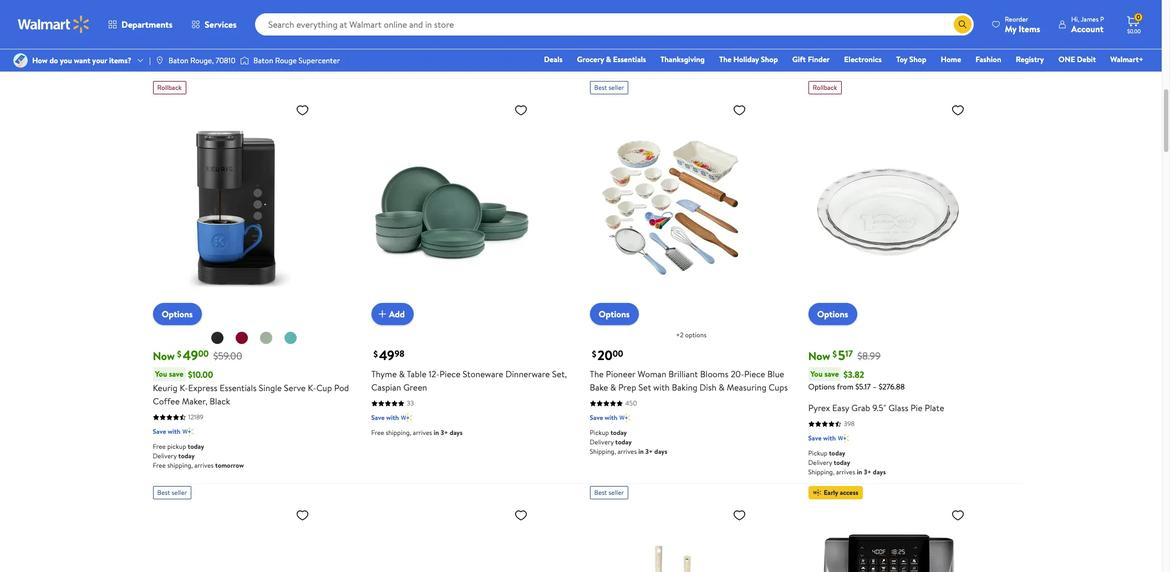 Task type: locate. For each thing, give the bounding box(es) containing it.
piece inside the pioneer woman brilliant blooms 20-piece blue bake & prep set with baking dish & measuring cups
[[745, 368, 766, 380]]

now $ 5 17 $8.99
[[809, 346, 881, 365]]

1 00 from the left
[[198, 348, 209, 360]]

sage image
[[259, 331, 273, 345]]

toy
[[897, 54, 908, 65]]

49
[[183, 346, 198, 365], [379, 346, 395, 365]]

baton rouge supercenter
[[253, 55, 340, 66]]

piece
[[440, 368, 461, 380], [745, 368, 766, 380]]

walmart plus image down 12189
[[183, 426, 194, 437]]

options up pyrex
[[809, 381, 836, 392]]

00
[[198, 348, 209, 360], [613, 348, 624, 360]]

00 up pioneer
[[613, 348, 624, 360]]

0 horizontal spatial you
[[155, 368, 167, 380]]

carote nonstick pots and pans set, 8 pcs induction kitchen cookware sets (beige granite) image
[[590, 504, 751, 572]]

you save $3.82 options from $5.17 – $276.88
[[809, 368, 905, 392]]

delivery right |
[[153, 53, 177, 62]]

1 baton from the left
[[169, 55, 189, 66]]

& inside "grocery & essentials" link
[[606, 54, 612, 65]]

1 horizontal spatial 00
[[613, 348, 624, 360]]

holiday
[[734, 54, 759, 65]]

1 shipping, arrives in 3+ days from the left
[[371, 30, 449, 39]]

0 horizontal spatial shipping,
[[167, 461, 193, 470]]

k- right serve
[[308, 382, 317, 394]]

rollback down baton rouge, 70810
[[157, 83, 182, 92]]

0 horizontal spatial k-
[[180, 382, 188, 394]]

james
[[1081, 14, 1099, 24]]

pickup up grocery
[[590, 30, 609, 39]]

shipping,
[[386, 428, 411, 437], [167, 461, 193, 470]]

1 horizontal spatial  image
[[155, 56, 164, 65]]

now inside now $ 5 17 $8.99
[[809, 349, 831, 363]]

& left table
[[399, 368, 405, 380]]

0 horizontal spatial rollback
[[157, 83, 182, 92]]

2 k- from the left
[[308, 382, 317, 394]]

4 $ from the left
[[833, 348, 837, 360]]

00 inside $ 20 00
[[613, 348, 624, 360]]

save up keurig on the left bottom of the page
[[169, 368, 184, 380]]

woman
[[638, 368, 667, 380]]

now left 5
[[809, 349, 831, 363]]

your
[[92, 55, 107, 66]]

1 k- from the left
[[180, 382, 188, 394]]

you inside you save $10.00 keurig k-express essentials single serve k-cup pod coffee maker, black
[[155, 368, 167, 380]]

$5.17
[[856, 381, 871, 392]]

fashion link
[[971, 53, 1007, 65]]

home
[[941, 54, 962, 65]]

keurig k-express essentials single serve k-cup pod coffee maker, black image
[[153, 99, 314, 316]]

3 $ from the left
[[592, 348, 597, 360]]

you down now $ 5 17 $8.99
[[811, 368, 823, 380]]

1 horizontal spatial baton
[[253, 55, 273, 66]]

red image
[[235, 331, 248, 345]]

2 you from the left
[[811, 368, 823, 380]]

with
[[386, 15, 399, 24], [605, 15, 618, 24], [824, 15, 836, 24], [168, 28, 181, 38], [654, 381, 670, 393], [386, 413, 399, 422], [605, 413, 618, 422], [168, 427, 181, 436], [824, 433, 836, 443]]

now
[[153, 349, 175, 363], [809, 349, 831, 363]]

options link up $ 20 00
[[590, 303, 639, 325]]

2 00 from the left
[[613, 348, 624, 360]]

1 vertical spatial free
[[153, 442, 166, 451]]

$3.82
[[844, 368, 865, 380]]

thanksgiving
[[661, 54, 705, 65]]

options
[[162, 308, 193, 320], [599, 308, 630, 320], [818, 308, 849, 320], [809, 381, 836, 392]]

delivery up grocery & essentials
[[590, 39, 614, 49]]

&
[[606, 54, 612, 65], [399, 368, 405, 380], [611, 381, 617, 393], [719, 381, 725, 393]]

0 horizontal spatial the
[[590, 368, 604, 380]]

0 horizontal spatial 49
[[183, 346, 198, 365]]

dinnerware
[[506, 368, 550, 380]]

1 horizontal spatial shipping, arrives in 3+ days
[[809, 30, 886, 39]]

98
[[395, 348, 405, 360]]

options up 5
[[818, 308, 849, 320]]

essentials up black
[[220, 382, 257, 394]]

fashion
[[976, 54, 1002, 65]]

pyrex easy grab 9.5" glass pie plate image
[[809, 99, 970, 316]]

1 vertical spatial essentials
[[220, 382, 257, 394]]

essentials down search 'search field'
[[613, 54, 646, 65]]

rouge
[[275, 55, 297, 66]]

2 options link from the left
[[590, 303, 639, 325]]

best seller for the carote nonstick pots and pans set, 8 pcs induction kitchen cookware sets (beige granite) image
[[595, 488, 624, 497]]

in
[[420, 30, 426, 39], [857, 30, 863, 39], [639, 49, 644, 58], [202, 62, 207, 72], [434, 428, 439, 437], [639, 447, 644, 456], [857, 467, 863, 477]]

the up bake
[[590, 368, 604, 380]]

0 vertical spatial essentials
[[613, 54, 646, 65]]

now up keurig on the left bottom of the page
[[153, 349, 175, 363]]

reorder
[[1005, 14, 1029, 24]]

departments
[[122, 18, 173, 31]]

set,
[[552, 368, 567, 380]]

00 up "$10.00"
[[198, 348, 209, 360]]

2 baton from the left
[[253, 55, 273, 66]]

home link
[[936, 53, 967, 65]]

0 horizontal spatial  image
[[13, 53, 28, 68]]

best
[[595, 83, 607, 92], [157, 488, 170, 497], [595, 488, 607, 497]]

you up keurig on the left bottom of the page
[[155, 368, 167, 380]]

1 horizontal spatial piece
[[745, 368, 766, 380]]

delivery down bake
[[590, 437, 614, 447]]

1 horizontal spatial rollback
[[813, 83, 838, 92]]

$ inside $ 20 00
[[592, 348, 597, 360]]

registry
[[1016, 54, 1045, 65]]

options link for $59.00
[[153, 303, 202, 325]]

how do you want your items?
[[32, 55, 132, 66]]

1 horizontal spatial save
[[825, 368, 839, 380]]

1 horizontal spatial now
[[809, 349, 831, 363]]

$ up keurig on the left bottom of the page
[[177, 348, 182, 360]]

add to favorites list, pyrex easy grab 9.5" glass pie plate image
[[952, 103, 965, 117]]

1 $ from the left
[[177, 348, 182, 360]]

$ left 20
[[592, 348, 597, 360]]

thyme & table 12-piece stoneware dinnerware set, caspian green image
[[371, 99, 532, 316]]

shipping, inside free pickup today delivery today free shipping, arrives tomorrow
[[167, 461, 193, 470]]

 image for how
[[13, 53, 28, 68]]

best for the carote nonstick pots and pans set, 8 pcs induction kitchen cookware sets (beige granite) image
[[595, 488, 607, 497]]

save inside you save $3.82 options from $5.17 – $276.88
[[825, 368, 839, 380]]

baton for baton rouge supercenter
[[253, 55, 273, 66]]

20-
[[731, 368, 745, 380]]

serve
[[284, 382, 306, 394]]

essentials inside you save $10.00 keurig k-express essentials single serve k-cup pod coffee maker, black
[[220, 382, 257, 394]]

0 horizontal spatial piece
[[440, 368, 461, 380]]

stoneware
[[463, 368, 504, 380]]

0 horizontal spatial save
[[169, 368, 184, 380]]

 image
[[240, 55, 249, 66]]

items
[[1019, 22, 1041, 35]]

2 horizontal spatial options link
[[809, 303, 858, 325]]

baton for baton rouge, 70810
[[169, 55, 189, 66]]

walmart plus image up "electronics"
[[839, 14, 850, 26]]

2 rollback from the left
[[813, 83, 838, 92]]

1 save from the left
[[169, 368, 184, 380]]

0 horizontal spatial essentials
[[220, 382, 257, 394]]

supercenter
[[299, 55, 340, 66]]

options link for $8.99
[[809, 303, 858, 325]]

baton left rouge
[[253, 55, 273, 66]]

$ up thyme
[[374, 348, 378, 360]]

0 vertical spatial the
[[720, 54, 732, 65]]

piece up measuring
[[745, 368, 766, 380]]

options up $ 20 00
[[599, 308, 630, 320]]

3+
[[427, 30, 435, 39], [864, 30, 872, 39], [646, 49, 653, 58], [208, 62, 216, 72], [441, 428, 448, 437], [646, 447, 653, 456], [864, 467, 872, 477]]

1 options link from the left
[[153, 303, 202, 325]]

450
[[626, 398, 637, 408]]

pickup up "early"
[[809, 448, 828, 458]]

piece left stoneware
[[440, 368, 461, 380]]

free
[[371, 428, 384, 437], [153, 442, 166, 451], [153, 461, 166, 470]]

options inside you save $3.82 options from $5.17 – $276.88
[[809, 381, 836, 392]]

add to favorites list, carote nonstick pots and pans set, 8 pcs induction kitchen cookware sets (beige granite) image
[[733, 508, 747, 522]]

pickup down departments
[[153, 43, 172, 53]]

tomorrow
[[215, 461, 244, 470]]

k- up maker,
[[180, 382, 188, 394]]

0 horizontal spatial baton
[[169, 55, 189, 66]]

you for keurig
[[155, 368, 167, 380]]

options link up 'now $ 49 00 $59.00'
[[153, 303, 202, 325]]

piece inside thyme & table 12-piece stoneware dinnerware set, caspian green
[[440, 368, 461, 380]]

options for $8.99
[[818, 308, 849, 320]]

how
[[32, 55, 48, 66]]

 image
[[13, 53, 28, 68], [155, 56, 164, 65]]

1 vertical spatial the
[[590, 368, 604, 380]]

Walmart Site-Wide search field
[[255, 13, 974, 36]]

walmart+ link
[[1106, 53, 1149, 65]]

the left holiday
[[720, 54, 732, 65]]

add button
[[371, 303, 414, 325]]

49 up thyme
[[379, 346, 395, 365]]

49 up "$10.00"
[[183, 346, 198, 365]]

deals
[[544, 54, 563, 65]]

one
[[1059, 54, 1076, 65]]

$ 49 98
[[374, 346, 405, 365]]

0 $0.00
[[1128, 12, 1141, 35]]

walmart plus image
[[620, 14, 631, 26], [839, 14, 850, 26], [401, 412, 412, 423], [183, 426, 194, 437]]

glass
[[889, 402, 909, 414]]

electronics link
[[840, 53, 887, 65]]

now for 49
[[153, 349, 175, 363]]

express
[[188, 382, 218, 394]]

1 horizontal spatial k-
[[308, 382, 317, 394]]

thyme & table 12-piece stoneware dinnerware set, caspian green
[[371, 368, 567, 393]]

baton left rouge,
[[169, 55, 189, 66]]

2 $ from the left
[[374, 348, 378, 360]]

the
[[720, 54, 732, 65], [590, 368, 604, 380]]

1 horizontal spatial 49
[[379, 346, 395, 365]]

1 horizontal spatial options link
[[590, 303, 639, 325]]

1 horizontal spatial shop
[[910, 54, 927, 65]]

Search search field
[[255, 13, 974, 36]]

shipping, down '33'
[[386, 428, 411, 437]]

want
[[74, 55, 90, 66]]

do
[[49, 55, 58, 66]]

free shipping, arrives in 3+ days
[[371, 428, 463, 437]]

shop right toy
[[910, 54, 927, 65]]

0 horizontal spatial now
[[153, 349, 175, 363]]

gourmia all-in-one 14 qt air fryer, oven, rotisserie, dehydrator with 12 cooking functions image
[[809, 504, 970, 572]]

add to cart image
[[376, 307, 389, 321]]

2 shipping, arrives in 3+ days from the left
[[809, 30, 886, 39]]

1 piece from the left
[[440, 368, 461, 380]]

0 horizontal spatial 00
[[198, 348, 209, 360]]

 image for baton
[[155, 56, 164, 65]]

shop right holiday
[[761, 54, 778, 65]]

1 horizontal spatial the
[[720, 54, 732, 65]]

options link up 5
[[809, 303, 858, 325]]

$59.00
[[213, 349, 242, 363]]

options up 'now $ 49 00 $59.00'
[[162, 308, 193, 320]]

 image right |
[[155, 56, 164, 65]]

 image left how on the left top
[[13, 53, 28, 68]]

70810
[[216, 55, 236, 66]]

access
[[840, 488, 859, 497]]

keurig
[[153, 382, 178, 394]]

1 now from the left
[[153, 349, 175, 363]]

arrives inside free pickup today delivery today free shipping, arrives tomorrow
[[194, 461, 214, 470]]

toy shop link
[[892, 53, 932, 65]]

2 save from the left
[[825, 368, 839, 380]]

$ left 5
[[833, 348, 837, 360]]

3 options link from the left
[[809, 303, 858, 325]]

now inside 'now $ 49 00 $59.00'
[[153, 349, 175, 363]]

& right grocery
[[606, 54, 612, 65]]

1 shop from the left
[[761, 54, 778, 65]]

you inside you save $3.82 options from $5.17 – $276.88
[[811, 368, 823, 380]]

1 you from the left
[[155, 368, 167, 380]]

0
[[1137, 12, 1141, 22]]

pickup today delivery today shipping, arrives in 3+ days
[[590, 30, 668, 58], [153, 43, 230, 72], [590, 428, 668, 456], [809, 448, 886, 477]]

the pioneer woman brilliant blooms 20-piece blue bake & prep set with baking dish & measuring cups image
[[590, 99, 751, 316]]

save for options
[[825, 368, 839, 380]]

0 horizontal spatial options link
[[153, 303, 202, 325]]

you for options
[[811, 368, 823, 380]]

1 rollback from the left
[[157, 83, 182, 92]]

|
[[149, 55, 151, 66]]

save up from
[[825, 368, 839, 380]]

delivery
[[590, 39, 614, 49], [153, 53, 177, 62], [590, 437, 614, 447], [153, 451, 177, 461], [809, 458, 833, 467]]

1 vertical spatial shipping,
[[167, 461, 193, 470]]

walmart plus image
[[401, 14, 412, 26], [183, 28, 194, 39], [620, 412, 631, 423], [839, 433, 850, 444]]

now for 5
[[809, 349, 831, 363]]

the holiday shop
[[720, 54, 778, 65]]

rollback
[[157, 83, 182, 92], [813, 83, 838, 92]]

free for free shipping, arrives in 3+ days
[[371, 428, 384, 437]]

0 vertical spatial free
[[371, 428, 384, 437]]

seller
[[609, 83, 624, 92], [172, 488, 187, 497], [609, 488, 624, 497]]

0 horizontal spatial shipping, arrives in 3+ days
[[371, 30, 449, 39]]

delivery down coffee
[[153, 451, 177, 461]]

rouge,
[[190, 55, 214, 66]]

save with
[[371, 15, 399, 24], [590, 15, 618, 24], [809, 15, 836, 24], [153, 28, 181, 38], [371, 413, 399, 422], [590, 413, 618, 422], [153, 427, 181, 436], [809, 433, 836, 443]]

save inside you save $10.00 keurig k-express essentials single serve k-cup pod coffee maker, black
[[169, 368, 184, 380]]

2 piece from the left
[[745, 368, 766, 380]]

0 vertical spatial shipping,
[[386, 428, 411, 437]]

shop
[[761, 54, 778, 65], [910, 54, 927, 65]]

1 horizontal spatial you
[[811, 368, 823, 380]]

1 horizontal spatial shipping,
[[386, 428, 411, 437]]

the inside the pioneer woman brilliant blooms 20-piece blue bake & prep set with baking dish & measuring cups
[[590, 368, 604, 380]]

0 horizontal spatial shop
[[761, 54, 778, 65]]

shipping, down pickup
[[167, 461, 193, 470]]

2 now from the left
[[809, 349, 831, 363]]

k-
[[180, 382, 188, 394], [308, 382, 317, 394]]

rollback down finder
[[813, 83, 838, 92]]



Task type: describe. For each thing, give the bounding box(es) containing it.
398
[[844, 419, 855, 428]]

reynolds kitchens stay flat parchment paper with smartgrid, 50 square feet image
[[153, 504, 314, 572]]

save for keurig
[[169, 368, 184, 380]]

deals link
[[539, 53, 568, 65]]

debit
[[1078, 54, 1097, 65]]

9.5"
[[873, 402, 887, 414]]

add to favorites list, gourmia all-in-one 14 qt air fryer, oven, rotisserie, dehydrator with 12 cooking functions image
[[952, 508, 965, 522]]

walmart image
[[18, 16, 90, 33]]

–
[[873, 381, 877, 392]]

$ inside now $ 5 17 $8.99
[[833, 348, 837, 360]]

search icon image
[[959, 20, 968, 29]]

& left prep
[[611, 381, 617, 393]]

& inside thyme & table 12-piece stoneware dinnerware set, caspian green
[[399, 368, 405, 380]]

walmart+
[[1111, 54, 1144, 65]]

00 inside 'now $ 49 00 $59.00'
[[198, 348, 209, 360]]

add to favorites list, thyme & table stoneware square baker, black & white crosshatch, 2-piece set image
[[515, 508, 528, 522]]

electronics
[[845, 54, 882, 65]]

pyrex
[[809, 402, 831, 414]]

2 49 from the left
[[379, 346, 395, 365]]

one debit link
[[1054, 53, 1102, 65]]

p
[[1101, 14, 1105, 24]]

caspian
[[371, 381, 401, 393]]

2 shop from the left
[[910, 54, 927, 65]]

early
[[824, 488, 839, 497]]

maker,
[[182, 395, 208, 407]]

the for the holiday shop
[[720, 54, 732, 65]]

pickup down bake
[[590, 428, 609, 437]]

prep
[[619, 381, 637, 393]]

account
[[1072, 22, 1104, 35]]

free pickup today delivery today free shipping, arrives tomorrow
[[153, 442, 244, 470]]

best seller for the "reynolds kitchens stay flat parchment paper with smartgrid, 50 square feet" image
[[157, 488, 187, 497]]

pyrex easy grab 9.5" glass pie plate
[[809, 402, 945, 414]]

pickup
[[167, 442, 186, 451]]

$276.88
[[879, 381, 905, 392]]

grocery & essentials link
[[572, 53, 651, 65]]

baking
[[672, 381, 698, 393]]

1 49 from the left
[[183, 346, 198, 365]]

add to favorites list, the pioneer woman brilliant blooms 20-piece blue bake & prep set with baking dish & measuring cups image
[[733, 103, 747, 117]]

best for the "reynolds kitchens stay flat parchment paper with smartgrid, 50 square feet" image
[[157, 488, 170, 497]]

thyme
[[371, 368, 397, 380]]

set
[[639, 381, 652, 393]]

walmart plus image up "grocery & essentials" link
[[620, 14, 631, 26]]

hi,
[[1072, 14, 1080, 24]]

pie
[[911, 402, 923, 414]]

measuring
[[727, 381, 767, 393]]

5
[[839, 346, 846, 365]]

baton rouge, 70810
[[169, 55, 236, 66]]

blooms
[[701, 368, 729, 380]]

walmart plus image down '33'
[[401, 412, 412, 423]]

items?
[[109, 55, 132, 66]]

grab
[[852, 402, 871, 414]]

2 vertical spatial free
[[153, 461, 166, 470]]

black image
[[211, 331, 224, 345]]

grocery
[[577, 54, 604, 65]]

rollback for 49
[[157, 83, 182, 92]]

cup
[[316, 382, 332, 394]]

easy
[[833, 402, 850, 414]]

options for $59.00
[[162, 308, 193, 320]]

12189
[[188, 412, 204, 422]]

12-
[[429, 368, 440, 380]]

add
[[389, 308, 405, 320]]

$ inside 'now $ 49 00 $59.00'
[[177, 348, 182, 360]]

gift finder link
[[788, 53, 835, 65]]

$ 20 00
[[592, 346, 624, 365]]

pioneer
[[606, 368, 636, 380]]

one debit
[[1059, 54, 1097, 65]]

seller for the carote nonstick pots and pans set, 8 pcs induction kitchen cookware sets (beige granite) image
[[609, 488, 624, 497]]

registry link
[[1011, 53, 1050, 65]]

the pioneer woman brilliant blooms 20-piece blue bake & prep set with baking dish & measuring cups
[[590, 368, 788, 393]]

bake
[[590, 381, 609, 393]]

& right the dish
[[719, 381, 725, 393]]

departments button
[[99, 11, 182, 38]]

with inside the pioneer woman brilliant blooms 20-piece blue bake & prep set with baking dish & measuring cups
[[654, 381, 670, 393]]

toy shop
[[897, 54, 927, 65]]

thanksgiving link
[[656, 53, 710, 65]]

$ inside $ 49 98
[[374, 348, 378, 360]]

+2 options
[[676, 330, 707, 340]]

services
[[205, 18, 237, 31]]

cups
[[769, 381, 788, 393]]

early access
[[824, 488, 859, 497]]

the holiday shop link
[[715, 53, 783, 65]]

33
[[407, 398, 414, 408]]

single
[[259, 382, 282, 394]]

rollback for 5
[[813, 83, 838, 92]]

$8.99
[[858, 349, 881, 363]]

options
[[686, 330, 707, 340]]

table
[[407, 368, 427, 380]]

20
[[598, 346, 613, 365]]

add to favorites list, reynolds kitchens stay flat parchment paper with smartgrid, 50 square feet image
[[296, 508, 309, 522]]

seller for the "reynolds kitchens stay flat parchment paper with smartgrid, 50 square feet" image
[[172, 488, 187, 497]]

delivery inside free pickup today delivery today free shipping, arrives tomorrow
[[153, 451, 177, 461]]

pod
[[334, 382, 349, 394]]

now $ 49 00 $59.00
[[153, 346, 242, 365]]

add to favorites list, keurig k-express essentials single serve k-cup pod coffee maker, black image
[[296, 103, 309, 117]]

blue
[[768, 368, 785, 380]]

clear search field text image
[[941, 20, 950, 29]]

options link for 20
[[590, 303, 639, 325]]

black
[[210, 395, 230, 407]]

1 horizontal spatial essentials
[[613, 54, 646, 65]]

finder
[[808, 54, 830, 65]]

brilliant
[[669, 368, 698, 380]]

the for the pioneer woman brilliant blooms 20-piece blue bake & prep set with baking dish & measuring cups
[[590, 368, 604, 380]]

coffee
[[153, 395, 180, 407]]

23
[[188, 14, 196, 23]]

thyme & table stoneware square baker, black & white crosshatch, 2-piece set image
[[371, 504, 532, 572]]

teal image
[[284, 331, 297, 345]]

you save $10.00 keurig k-express essentials single serve k-cup pod coffee maker, black
[[153, 368, 349, 407]]

free for free pickup today delivery today free shipping, arrives tomorrow
[[153, 442, 166, 451]]

options for 20
[[599, 308, 630, 320]]

delivery up "early"
[[809, 458, 833, 467]]

dish
[[700, 381, 717, 393]]

add to favorites list, thyme & table 12-piece stoneware dinnerware set, caspian green image
[[515, 103, 528, 117]]

gift finder
[[793, 54, 830, 65]]

reorder my items
[[1005, 14, 1041, 35]]



Task type: vqa. For each thing, say whether or not it's contained in the screenshot.
the left shipping,
yes



